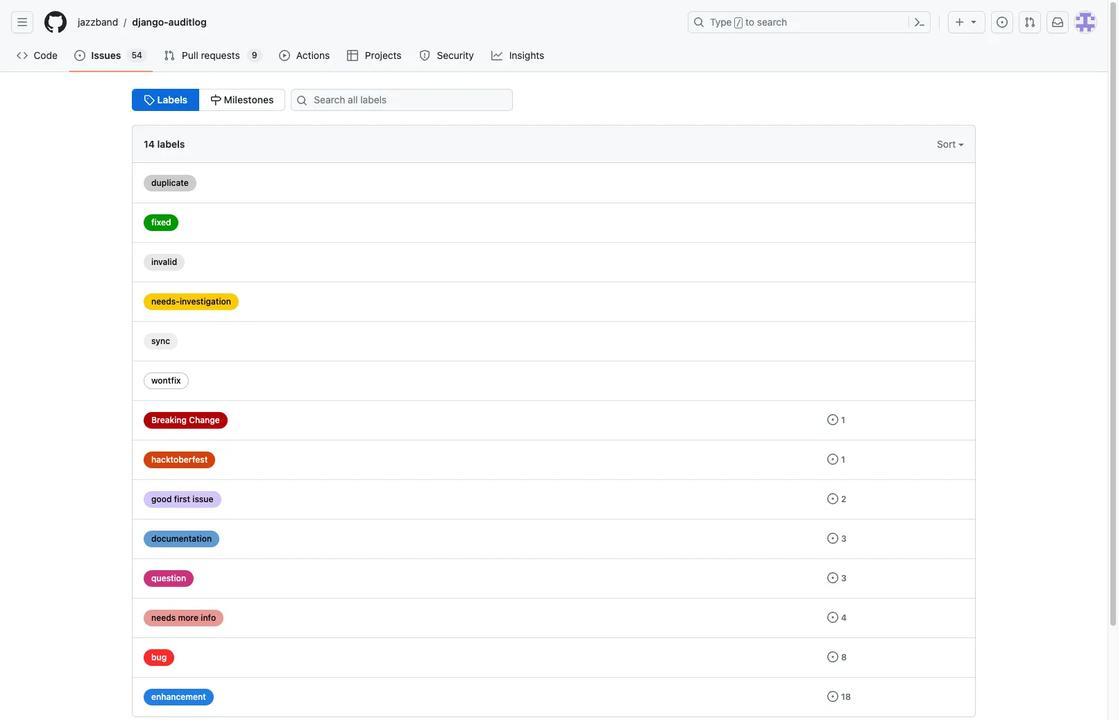 Task type: vqa. For each thing, say whether or not it's contained in the screenshot.
inbox icon
no



Task type: describe. For each thing, give the bounding box(es) containing it.
4 link
[[828, 612, 847, 624]]

2
[[842, 494, 847, 505]]

graph image
[[492, 50, 503, 61]]

shield image
[[419, 50, 431, 61]]

type / to search
[[710, 16, 788, 28]]

play image
[[279, 50, 290, 61]]

projects
[[365, 49, 402, 61]]

code
[[34, 49, 58, 61]]

fixed link
[[144, 215, 179, 231]]

/ for jazzband
[[124, 16, 127, 28]]

pull
[[182, 49, 198, 61]]

1 horizontal spatial git pull request image
[[1025, 17, 1036, 28]]

to
[[746, 16, 755, 28]]

issue opened image for documentation
[[828, 533, 839, 544]]

14 labels
[[144, 138, 185, 150]]

question link
[[144, 571, 194, 587]]

list containing jazzband
[[72, 11, 680, 33]]

needs-investigation link
[[144, 294, 239, 310]]

8
[[842, 653, 847, 663]]

18
[[842, 692, 851, 703]]

security
[[437, 49, 474, 61]]

auditlog
[[169, 16, 207, 28]]

command palette image
[[915, 17, 926, 28]]

labels
[[155, 94, 188, 106]]

fixed
[[151, 217, 171, 228]]

sync
[[151, 336, 170, 347]]

requests
[[201, 49, 240, 61]]

actions
[[296, 49, 330, 61]]

labels link
[[132, 89, 199, 111]]

table image
[[348, 50, 359, 61]]

actions link
[[273, 45, 336, 66]]

info
[[201, 613, 216, 624]]

invalid
[[151, 257, 177, 267]]

enhancement link
[[144, 690, 214, 706]]

needs more info link
[[144, 610, 224, 627]]

notifications image
[[1053, 17, 1064, 28]]

wontfix
[[151, 376, 181, 386]]

needs
[[151, 613, 176, 624]]

issue
[[193, 494, 214, 505]]

0 horizontal spatial git pull request image
[[164, 50, 175, 61]]

enhancement
[[151, 692, 206, 703]]

django-auditlog link
[[127, 11, 212, 33]]

change
[[189, 415, 220, 426]]

jazzband
[[78, 16, 118, 28]]

issue opened image for 8
[[828, 652, 839, 663]]

issues
[[91, 49, 121, 61]]

homepage image
[[44, 11, 67, 33]]

issue opened image for question
[[828, 573, 839, 584]]

3 for question
[[842, 574, 847, 584]]

milestones link
[[199, 89, 286, 111]]

1 link for hacktoberfest
[[828, 454, 846, 465]]

milestones
[[222, 94, 274, 106]]

3 link for documentation
[[828, 533, 847, 544]]

2 link
[[828, 494, 847, 505]]

/ for type
[[737, 18, 742, 28]]

search
[[758, 16, 788, 28]]

14
[[144, 138, 155, 150]]

jazzband / django-auditlog
[[78, 16, 207, 28]]

breaking change link
[[144, 412, 228, 429]]

Labels search field
[[291, 89, 513, 111]]

question
[[151, 574, 186, 584]]

jazzband link
[[72, 11, 124, 33]]

good first issue
[[151, 494, 214, 505]]

sort
[[938, 138, 959, 150]]

documentation link
[[144, 531, 220, 548]]

issue opened image for breaking change
[[828, 415, 839, 426]]

issue opened image for 2
[[828, 494, 839, 505]]

issue opened image for 18
[[828, 692, 839, 703]]

bug link
[[144, 650, 174, 667]]

1 link for breaking change
[[828, 415, 846, 426]]

insights link
[[486, 45, 551, 66]]

issue opened image left issues
[[75, 50, 86, 61]]

hacktoberfest link
[[144, 452, 215, 469]]

search image
[[297, 95, 308, 106]]



Task type: locate. For each thing, give the bounding box(es) containing it.
/ left the django-
[[124, 16, 127, 28]]

investigation
[[180, 297, 231, 307]]

good first issue link
[[144, 492, 221, 508]]

first
[[174, 494, 190, 505]]

1 vertical spatial 1 link
[[828, 454, 846, 465]]

django-
[[132, 16, 169, 28]]

/
[[124, 16, 127, 28], [737, 18, 742, 28]]

4
[[842, 613, 847, 624]]

security link
[[414, 45, 481, 66]]

projects link
[[342, 45, 408, 66]]

milestone image
[[210, 94, 222, 106]]

2 3 link from the top
[[828, 573, 847, 584]]

code link
[[11, 45, 63, 66]]

0 vertical spatial 1
[[842, 415, 846, 426]]

code image
[[17, 50, 28, 61]]

documentation
[[151, 534, 212, 544]]

needs-investigation
[[151, 297, 231, 307]]

needs-
[[151, 297, 180, 307]]

/ inside jazzband / django-auditlog
[[124, 16, 127, 28]]

1 horizontal spatial /
[[737, 18, 742, 28]]

3 up 4
[[842, 574, 847, 584]]

issue opened image left 8
[[828, 652, 839, 663]]

1 link
[[828, 415, 846, 426], [828, 454, 846, 465]]

issue element
[[132, 89, 286, 111]]

insights
[[510, 49, 545, 61]]

sort button
[[938, 137, 965, 151]]

pull requests
[[182, 49, 240, 61]]

bug
[[151, 653, 167, 663]]

3 for documentation
[[842, 534, 847, 544]]

1 1 link from the top
[[828, 415, 846, 426]]

hacktoberfest
[[151, 455, 208, 465]]

/ left to
[[737, 18, 742, 28]]

Search all labels text field
[[291, 89, 513, 111]]

3 down 2
[[842, 534, 847, 544]]

more
[[178, 613, 199, 624]]

issue opened image for hacktoberfest
[[828, 454, 839, 465]]

breaking
[[151, 415, 187, 426]]

54
[[132, 50, 142, 60]]

tag image
[[144, 94, 155, 106]]

3
[[842, 534, 847, 544], [842, 574, 847, 584]]

2 3 from the top
[[842, 574, 847, 584]]

1 vertical spatial 1
[[842, 455, 846, 465]]

3 link up the 4 link
[[828, 573, 847, 584]]

1 for breaking change
[[842, 415, 846, 426]]

1 vertical spatial 3 link
[[828, 573, 847, 584]]

issue opened image
[[75, 50, 86, 61], [828, 494, 839, 505], [828, 612, 839, 624], [828, 652, 839, 663], [828, 692, 839, 703]]

18 link
[[828, 692, 851, 703]]

0 vertical spatial git pull request image
[[1025, 17, 1036, 28]]

invalid link
[[144, 254, 185, 271]]

3 link
[[828, 533, 847, 544], [828, 573, 847, 584]]

8 link
[[828, 652, 847, 663]]

issue opened image left 2
[[828, 494, 839, 505]]

/ inside type / to search
[[737, 18, 742, 28]]

issue opened image left 18
[[828, 692, 839, 703]]

1 for hacktoberfest
[[842, 455, 846, 465]]

issue opened image left 4
[[828, 612, 839, 624]]

issue opened image
[[997, 17, 1008, 28], [828, 415, 839, 426], [828, 454, 839, 465], [828, 533, 839, 544], [828, 573, 839, 584]]

1 3 from the top
[[842, 534, 847, 544]]

issue opened image for 4
[[828, 612, 839, 624]]

wontfix link
[[144, 373, 189, 390]]

1 1 from the top
[[842, 415, 846, 426]]

0 vertical spatial 1 link
[[828, 415, 846, 426]]

duplicate link
[[144, 175, 196, 192]]

git pull request image left notifications icon
[[1025, 17, 1036, 28]]

labels
[[157, 138, 185, 150]]

0 vertical spatial 3 link
[[828, 533, 847, 544]]

sync link
[[144, 333, 178, 350]]

3 link down 2 link
[[828, 533, 847, 544]]

plus image
[[955, 17, 966, 28]]

0 horizontal spatial /
[[124, 16, 127, 28]]

2 1 from the top
[[842, 455, 846, 465]]

3 link for question
[[828, 573, 847, 584]]

git pull request image
[[1025, 17, 1036, 28], [164, 50, 175, 61]]

good
[[151, 494, 172, 505]]

1 vertical spatial git pull request image
[[164, 50, 175, 61]]

triangle down image
[[969, 16, 980, 27]]

needs more info
[[151, 613, 216, 624]]

1 vertical spatial 3
[[842, 574, 847, 584]]

1 3 link from the top
[[828, 533, 847, 544]]

list
[[72, 11, 680, 33]]

breaking change
[[151, 415, 220, 426]]

type
[[710, 16, 732, 28]]

None search field
[[286, 89, 530, 111]]

duplicate
[[151, 178, 189, 188]]

2 1 link from the top
[[828, 454, 846, 465]]

1
[[842, 415, 846, 426], [842, 455, 846, 465]]

0 vertical spatial 3
[[842, 534, 847, 544]]

git pull request image left pull
[[164, 50, 175, 61]]

9
[[252, 50, 257, 60]]



